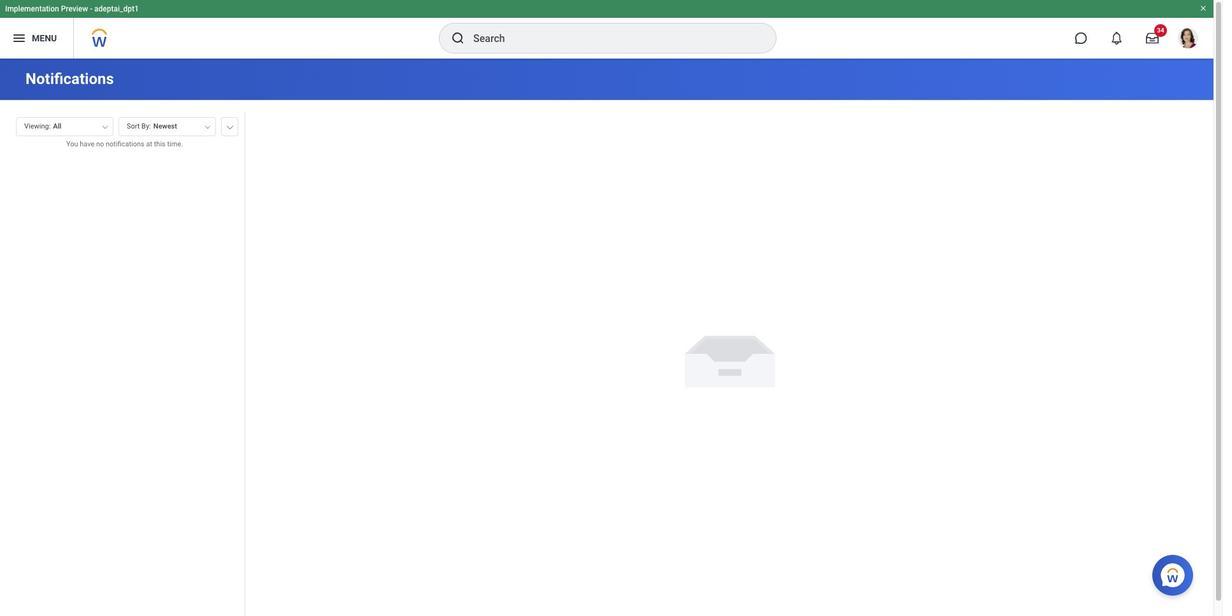 Task type: locate. For each thing, give the bounding box(es) containing it.
this
[[154, 140, 166, 148]]

tab panel
[[0, 112, 245, 617]]

more image
[[226, 123, 234, 129]]

justify image
[[11, 31, 27, 46]]

menu banner
[[0, 0, 1214, 59]]

preview
[[61, 4, 88, 13]]

tab panel inside the notifications main content
[[0, 112, 245, 617]]

close environment banner image
[[1200, 4, 1208, 12]]

notifications
[[25, 70, 114, 88]]

have
[[80, 140, 94, 148]]

inbox large image
[[1147, 32, 1159, 45]]

menu
[[32, 33, 57, 43]]

Search Workday  search field
[[474, 24, 750, 52]]

-
[[90, 4, 92, 13]]

inbox items list box
[[0, 159, 245, 617]]

search image
[[451, 31, 466, 46]]

menu button
[[0, 18, 73, 59]]

34
[[1158, 27, 1165, 34]]

viewing: all
[[24, 122, 61, 131]]

all
[[53, 122, 61, 131]]

profile logan mcneil image
[[1178, 28, 1199, 51]]

notifications
[[106, 140, 145, 148]]

at
[[146, 140, 152, 148]]

tab panel containing viewing:
[[0, 112, 245, 617]]



Task type: describe. For each thing, give the bounding box(es) containing it.
sort by: newest
[[127, 122, 177, 131]]

notifications large image
[[1111, 32, 1124, 45]]

34 button
[[1139, 24, 1168, 52]]

reading pane region
[[245, 101, 1214, 617]]

viewing:
[[24, 122, 51, 131]]

time.
[[167, 140, 183, 148]]

by:
[[142, 122, 151, 131]]

you
[[66, 140, 78, 148]]

implementation preview -   adeptai_dpt1
[[5, 4, 139, 13]]

you have no notifications at this time.
[[66, 140, 183, 148]]

sort
[[127, 122, 140, 131]]

adeptai_dpt1
[[94, 4, 139, 13]]

notifications main content
[[0, 59, 1214, 617]]

no
[[96, 140, 104, 148]]

implementation
[[5, 4, 59, 13]]

newest
[[153, 122, 177, 131]]



Task type: vqa. For each thing, say whether or not it's contained in the screenshot.
the Viewing: at the left top of page
yes



